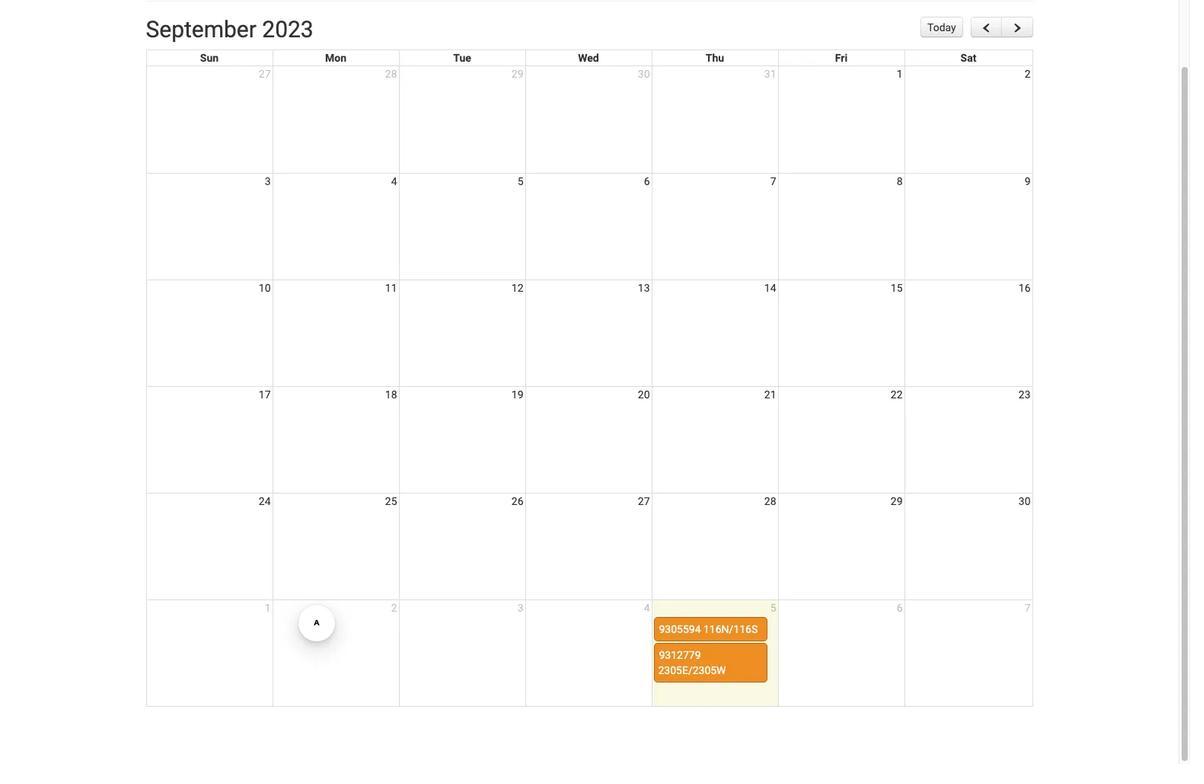 Task type: vqa. For each thing, say whether or not it's contained in the screenshot.
14
yes



Task type: locate. For each thing, give the bounding box(es) containing it.
0 vertical spatial 28
[[385, 68, 397, 80]]

7
[[771, 175, 777, 187], [1025, 602, 1031, 614]]

1 vertical spatial 30
[[1019, 495, 1031, 507]]

116n/116s
[[704, 623, 758, 635]]

0 horizontal spatial 1
[[265, 602, 271, 614]]

sun
[[200, 52, 219, 64]]

29
[[512, 68, 524, 80], [891, 495, 903, 507]]

5
[[518, 175, 524, 187], [771, 602, 777, 614]]

0 vertical spatial 30
[[638, 68, 650, 80]]

today
[[928, 21, 957, 34]]

30
[[638, 68, 650, 80], [1019, 495, 1031, 507]]

9312779
[[659, 649, 701, 661]]

3
[[265, 175, 271, 187], [518, 602, 524, 614]]

1 horizontal spatial 4
[[644, 602, 650, 614]]

6
[[644, 175, 650, 187], [897, 602, 903, 614]]

1
[[897, 68, 903, 80], [265, 602, 271, 614]]

2
[[1025, 68, 1031, 80], [391, 602, 397, 614]]

28
[[385, 68, 397, 80], [765, 495, 777, 507]]

0 horizontal spatial 28
[[385, 68, 397, 80]]

0 horizontal spatial 7
[[771, 175, 777, 187]]

›
[[1012, 15, 1024, 39]]

1 horizontal spatial 1
[[897, 68, 903, 80]]

0 vertical spatial 29
[[512, 68, 524, 80]]

0 vertical spatial 1
[[897, 68, 903, 80]]

2305e/2305w
[[659, 664, 727, 677]]

1 horizontal spatial 6
[[897, 602, 903, 614]]

1 vertical spatial 29
[[891, 495, 903, 507]]

27
[[259, 68, 271, 80], [638, 495, 650, 507]]

25
[[385, 495, 397, 507]]

9312779 2305e/2305w
[[659, 649, 727, 677]]

1 vertical spatial 2
[[391, 602, 397, 614]]

1 vertical spatial 28
[[765, 495, 777, 507]]

september 2023
[[146, 16, 314, 43]]

0 vertical spatial 4
[[391, 175, 397, 187]]

1 vertical spatial 5
[[771, 602, 777, 614]]

0 vertical spatial 3
[[265, 175, 271, 187]]

0 horizontal spatial 27
[[259, 68, 271, 80]]

24
[[259, 495, 271, 507]]

0 vertical spatial 5
[[518, 175, 524, 187]]

1 horizontal spatial 29
[[891, 495, 903, 507]]

0 horizontal spatial 30
[[638, 68, 650, 80]]

18
[[385, 389, 397, 401]]

1 vertical spatial 27
[[638, 495, 650, 507]]

0 horizontal spatial 29
[[512, 68, 524, 80]]

1 vertical spatial 7
[[1025, 602, 1031, 614]]

0 horizontal spatial 6
[[644, 175, 650, 187]]

1 horizontal spatial 3
[[518, 602, 524, 614]]

0 horizontal spatial 4
[[391, 175, 397, 187]]

14
[[765, 282, 777, 294]]

1 horizontal spatial 7
[[1025, 602, 1031, 614]]

4
[[391, 175, 397, 187], [644, 602, 650, 614]]

1 vertical spatial 4
[[644, 602, 650, 614]]

0 horizontal spatial 3
[[265, 175, 271, 187]]

0 vertical spatial 2
[[1025, 68, 1031, 80]]

0 vertical spatial 27
[[259, 68, 271, 80]]

8
[[897, 175, 903, 187]]

‹
[[981, 15, 994, 39]]

1 horizontal spatial 27
[[638, 495, 650, 507]]



Task type: describe. For each thing, give the bounding box(es) containing it.
9
[[1025, 175, 1031, 187]]

sat
[[961, 52, 977, 64]]

10
[[259, 282, 271, 294]]

13
[[638, 282, 650, 294]]

wed
[[579, 52, 599, 64]]

20
[[638, 389, 650, 401]]

0 horizontal spatial 2
[[391, 602, 397, 614]]

tue
[[454, 52, 472, 64]]

0 vertical spatial 7
[[771, 175, 777, 187]]

1 vertical spatial 3
[[518, 602, 524, 614]]

1 vertical spatial 1
[[265, 602, 271, 614]]

september
[[146, 16, 257, 43]]

1 horizontal spatial 2
[[1025, 68, 1031, 80]]

31
[[765, 68, 777, 80]]

17
[[259, 389, 271, 401]]

16
[[1019, 282, 1031, 294]]

thu
[[706, 52, 725, 64]]

1 horizontal spatial 30
[[1019, 495, 1031, 507]]

mon
[[325, 52, 347, 64]]

1 horizontal spatial 28
[[765, 495, 777, 507]]

19
[[512, 389, 524, 401]]

21
[[765, 389, 777, 401]]

15
[[891, 282, 903, 294]]

1 horizontal spatial 5
[[771, 602, 777, 614]]

12
[[512, 282, 524, 294]]

2023
[[262, 16, 314, 43]]

0 horizontal spatial 5
[[518, 175, 524, 187]]

11
[[385, 282, 397, 294]]

0 vertical spatial 6
[[644, 175, 650, 187]]

1 vertical spatial 6
[[897, 602, 903, 614]]

22
[[891, 389, 903, 401]]

26
[[512, 495, 524, 507]]

9305594
[[659, 623, 701, 635]]

9305594 116n/116s
[[659, 623, 758, 635]]

23
[[1019, 389, 1031, 401]]

fri
[[836, 52, 848, 64]]



